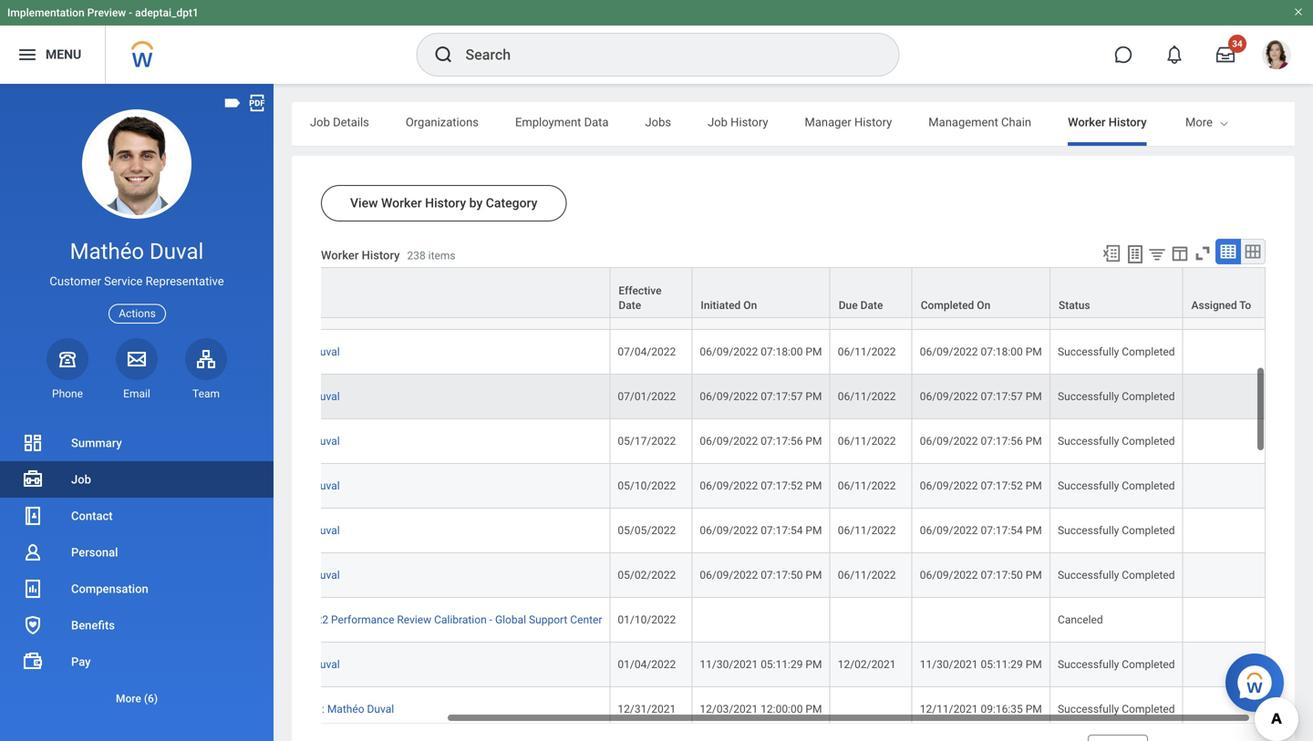 Task type: describe. For each thing, give the bounding box(es) containing it.
3 07/15/2022 from the left
[[920, 306, 978, 318]]

2 10:44:33 from the left
[[981, 261, 1023, 274]]

mathéo for 07/04/2022
[[273, 350, 310, 363]]

menu banner
[[0, 0, 1313, 84]]

review
[[397, 618, 431, 631]]

select to filter grid data image
[[1147, 244, 1167, 264]]

manager history
[[805, 115, 892, 129]]

personal image
[[22, 542, 44, 564]]

absence request: mathéo duval link for 05/02/2022
[[183, 574, 340, 586]]

manage goals: mathéo duval link for 07/17/2022
[[183, 261, 325, 274]]

12/11/2021
[[920, 708, 978, 720]]

more (6) button
[[0, 688, 274, 710]]

absence request: mathéo duval for 07/01/2022
[[183, 395, 340, 408]]

absence request: mathéo duval link for 01/04/2022
[[183, 663, 340, 676]]

12:00:00
[[761, 708, 803, 720]]

jobs
[[645, 115, 671, 129]]

absence request: mathéo duval link for 05/05/2022
[[183, 529, 340, 542]]

list containing summary
[[0, 425, 274, 717]]

completed for 06/09/2022 07:17:50 pm
[[1122, 574, 1175, 586]]

Search Workday  search field
[[466, 35, 861, 75]]

mathéo duval: calibrate: 2022 performance review calibration - global support center
[[183, 618, 602, 631]]

team link
[[185, 338, 227, 401]]

successfully completed for 06/09/2022 07:17:50 pm
[[1058, 574, 1175, 586]]

worker history
[[1068, 115, 1147, 129]]

absence request: mathéo duval for 05/17/2022
[[183, 440, 340, 452]]

07/17/2022 down 07/19/2022
[[838, 306, 896, 318]]

completed on button
[[913, 268, 1050, 317]]

absence for 07/04/2022
[[183, 350, 225, 363]]

summary
[[71, 436, 122, 450]]

2021 performance appraisal: mathéo duval
[[183, 708, 394, 720]]

history for worker history 238 items
[[362, 248, 400, 262]]

successfully completed for 06/09/2022 07:17:57 pm
[[1058, 395, 1175, 408]]

06/11/2022 for 06/09/2022 07:17:50 pm
[[838, 574, 896, 586]]

07/04/2022
[[618, 350, 676, 363]]

manager
[[805, 115, 852, 129]]

table image
[[1219, 243, 1237, 261]]

appraisal:
[[276, 708, 325, 720]]

job details
[[310, 115, 369, 129]]

successfully completed for 07/15/2022 08:17:48 am
[[1058, 306, 1175, 318]]

job for job history
[[708, 115, 728, 129]]

7 row from the top
[[175, 469, 1266, 513]]

2 07:17:54 from the left
[[981, 529, 1023, 542]]

job inside list
[[71, 473, 91, 487]]

2 06/09/2022 07:17:56 pm from the left
[[920, 440, 1042, 452]]

category
[[486, 196, 537, 211]]

duval for 01/04/2022
[[313, 663, 340, 676]]

duval for 05/05/2022
[[313, 529, 340, 542]]

0 horizontal spatial performance
[[210, 708, 273, 720]]

successfully for 06/09/2022 07:17:52 pm
[[1058, 484, 1119, 497]]

1 07:17:57 from the left
[[761, 395, 803, 408]]

date for due date
[[861, 299, 883, 312]]

canceled
[[1058, 618, 1103, 631]]

job for job details
[[310, 115, 330, 129]]

05/17/2022
[[618, 440, 676, 452]]

tag image
[[223, 93, 243, 113]]

mathéo for 05/05/2022
[[273, 529, 310, 542]]

1 07/15/2022 from the left
[[618, 306, 676, 318]]

duval for 07/04/2022
[[313, 350, 340, 363]]

2 07:17:57 from the left
[[981, 395, 1023, 408]]

successfully for 06/09/2022 07:17:56 pm
[[1058, 440, 1119, 452]]

worker inside button
[[381, 196, 422, 211]]

personal
[[71, 546, 118, 559]]

01/10/2022
[[618, 618, 676, 631]]

34
[[1232, 38, 1243, 49]]

cell for 07/04/2022
[[1183, 335, 1266, 379]]

1 06/09/2022 07:17:50 pm from the left
[[700, 574, 822, 586]]

mathéo for 05/17/2022
[[273, 440, 310, 452]]

absence for 05/17/2022
[[183, 440, 225, 452]]

email button
[[116, 338, 158, 401]]

more for more
[[1185, 115, 1213, 129]]

center
[[570, 618, 602, 631]]

- inside row
[[489, 618, 492, 631]]

mathéo for 07/17/2022
[[258, 261, 295, 274]]

history for worker history
[[1109, 115, 1147, 129]]

request: for 05/02/2022
[[228, 574, 270, 586]]

mail image
[[126, 348, 148, 370]]

actions button
[[109, 304, 166, 324]]

row containing 2021 performance appraisal: mathéo duval
[[175, 692, 1266, 737]]

contact
[[71, 509, 113, 523]]

items
[[428, 249, 456, 262]]

more for more (6)
[[116, 693, 141, 705]]

mathéo inside navigation pane region
[[70, 238, 144, 264]]

adeptai_dpt1
[[135, 6, 199, 19]]

duval for 07/01/2022
[[313, 395, 340, 408]]

05/02/2022
[[618, 574, 676, 586]]

contact link
[[0, 498, 274, 534]]

calibration
[[434, 618, 487, 631]]

mathéo for 01/04/2022
[[273, 663, 310, 676]]

by
[[469, 196, 483, 211]]

2 05:11:29 from the left
[[981, 663, 1023, 676]]

assigned
[[1191, 299, 1237, 312]]

successfully for 06/09/2022 07:18:00 pm
[[1058, 350, 1119, 363]]

on for initiated on
[[743, 299, 757, 312]]

12/11/2021 09:16:35 pm
[[920, 708, 1042, 720]]

238
[[407, 249, 426, 262]]

benefits
[[71, 619, 115, 632]]

export to worksheets image
[[1124, 243, 1146, 265]]

1 06/09/2022 07:17:57 pm from the left
[[700, 395, 822, 408]]

07/01/2022
[[618, 395, 676, 408]]

global
[[495, 618, 526, 631]]

duval for 07/17/2022
[[298, 261, 325, 274]]

1 row from the top
[[175, 245, 1266, 290]]

mathéo for 07/01/2022
[[273, 395, 310, 408]]

row containing effective date
[[175, 267, 1266, 318]]

2 07:18:00 from the left
[[981, 350, 1023, 363]]

mathéo duval: calibrate: 2022 performance review calibration - global support center link
[[183, 618, 602, 631]]

team mathéo duval element
[[185, 387, 227, 401]]

menu
[[46, 47, 81, 62]]

effective
[[619, 285, 662, 297]]

absence request: mathéo duval for 01/04/2022
[[183, 663, 340, 676]]

completed for 06/09/2022 07:17:56 pm
[[1122, 440, 1175, 452]]

06/11/2022 for 06/09/2022 07:17:56 pm
[[838, 440, 896, 452]]

worker for worker history 238 items
[[321, 248, 359, 262]]

2 am from the left
[[1026, 306, 1042, 318]]

due
[[839, 299, 858, 312]]

successfully completed for 06/09/2022 07:17:54 pm
[[1058, 529, 1175, 542]]

manage goals: mathéo duval link for 07/15/2022
[[183, 306, 325, 318]]

calibrate:
[[255, 618, 301, 631]]

row containing mathéo duval: calibrate: 2022 performance review calibration - global support center
[[175, 603, 1266, 648]]

manage goals: mathéo duval for 07/15/2022
[[183, 306, 325, 318]]

1 11/30/2021 05:11:29 pm from the left
[[700, 663, 822, 676]]

management chain
[[929, 115, 1031, 129]]

assigned to button
[[1183, 268, 1265, 317]]

management
[[929, 115, 998, 129]]

06/11/2022 for 06/09/2022 07:17:52 pm
[[838, 484, 896, 497]]

1 horizontal spatial performance
[[331, 618, 394, 631]]

successfully for 11/30/2021 05:11:29 pm
[[1058, 663, 1119, 676]]

11 row from the top
[[175, 648, 1266, 692]]

request: for 07/01/2022
[[228, 395, 270, 408]]

summary link
[[0, 425, 274, 461]]

representative
[[146, 275, 224, 288]]

effective date
[[619, 285, 662, 312]]

1 07/17/2022 10:44:33 pm from the left
[[700, 261, 822, 274]]

compensation image
[[22, 578, 44, 600]]

request: for 05/17/2022
[[228, 440, 270, 452]]

absence for 07/01/2022
[[183, 395, 225, 408]]

2 06/09/2022 07:18:00 pm from the left
[[920, 350, 1042, 363]]

8 row from the top
[[175, 513, 1266, 558]]

05/05/2022
[[618, 529, 676, 542]]

view team image
[[195, 348, 217, 370]]

view printable version (pdf) image
[[247, 93, 267, 113]]

01/04/2022
[[618, 663, 676, 676]]

2 11/30/2021 05:11:29 pm from the left
[[920, 663, 1042, 676]]

inbox large image
[[1216, 46, 1235, 64]]

successfully for 06/09/2022 07:17:54 pm
[[1058, 529, 1119, 542]]

1 07:17:56 from the left
[[761, 440, 803, 452]]

initiated
[[701, 299, 741, 312]]

business process
[[184, 299, 271, 312]]

completed for 06/09/2022 07:17:52 pm
[[1122, 484, 1175, 497]]

completed for 06/09/2022 07:17:54 pm
[[1122, 529, 1175, 542]]

contact image
[[22, 505, 44, 527]]

completed for 07/17/2022 10:44:33 pm
[[1122, 261, 1175, 274]]

1 am from the left
[[806, 306, 822, 318]]

absence request: mathéo duval link for 07/01/2022
[[183, 395, 340, 408]]

actions
[[119, 307, 156, 320]]

business
[[184, 299, 228, 312]]

customer service representative
[[50, 275, 224, 288]]

initiated on button
[[693, 268, 830, 317]]

business process button
[[176, 268, 610, 317]]

benefits image
[[22, 615, 44, 637]]

cell for 05/05/2022
[[1183, 513, 1266, 558]]

1 10:44:33 from the left
[[761, 261, 803, 274]]

cell for 05/02/2022
[[1183, 558, 1266, 603]]

close environment banner image
[[1293, 6, 1304, 17]]

organizations
[[406, 115, 479, 129]]

manage goals: mathéo duval for 07/17/2022
[[183, 261, 325, 274]]

view worker history by category button
[[321, 185, 567, 222]]

2 08:17:48 from the left
[[981, 306, 1023, 318]]

1 07:17:54 from the left
[[761, 529, 803, 542]]

absence request: mathéo duval link for 05/10/2022
[[183, 484, 340, 497]]

fullscreen image
[[1193, 243, 1213, 264]]

service
[[104, 275, 143, 288]]

job history
[[708, 115, 768, 129]]

07/17/2022 up completed on
[[920, 261, 978, 274]]

completed inside popup button
[[921, 299, 974, 312]]

status
[[1059, 299, 1090, 312]]

mathéo for 05/10/2022
[[273, 484, 310, 497]]

3 row from the top
[[175, 290, 1266, 335]]

team
[[192, 387, 220, 400]]

process
[[231, 299, 271, 312]]

12/03/2021
[[700, 708, 758, 720]]

successfully for 07/17/2022 10:44:33 pm
[[1058, 261, 1119, 274]]

due date
[[839, 299, 883, 312]]

successfully for 12/11/2021 09:16:35 pm
[[1058, 708, 1119, 720]]

goals: for 07/17/2022
[[225, 261, 256, 274]]

date for effective date
[[619, 299, 641, 312]]

effective date button
[[610, 268, 692, 317]]

employment data
[[515, 115, 609, 129]]

(6)
[[144, 693, 158, 705]]

1 08:17:48 from the left
[[761, 306, 803, 318]]

1 07:18:00 from the left
[[761, 350, 803, 363]]



Task type: locate. For each thing, give the bounding box(es) containing it.
navigation pane region
[[0, 84, 274, 741]]

6 request: from the top
[[228, 574, 270, 586]]

0 vertical spatial -
[[129, 6, 132, 19]]

status button
[[1051, 268, 1182, 317]]

0 horizontal spatial 07:17:52
[[761, 484, 803, 497]]

date inside due date popup button
[[861, 299, 883, 312]]

details
[[333, 115, 369, 129]]

cell for 05/17/2022
[[1183, 424, 1266, 469]]

7 successfully from the top
[[1058, 529, 1119, 542]]

pay
[[71, 655, 91, 669]]

4 absence request: mathéo duval from the top
[[183, 484, 340, 497]]

8 successfully from the top
[[1058, 574, 1119, 586]]

job up contact
[[71, 473, 91, 487]]

pagination element
[[1159, 724, 1266, 741]]

tab list
[[292, 102, 1313, 146]]

export to excel image
[[1102, 243, 1122, 264]]

support
[[529, 618, 568, 631]]

absence down team mathéo duval "element"
[[183, 440, 225, 452]]

2 06/09/2022 07:17:54 pm from the left
[[920, 529, 1042, 542]]

- right preview
[[129, 6, 132, 19]]

expand table image
[[1244, 243, 1262, 261]]

4 row from the top
[[175, 335, 1266, 379]]

cell for 12/31/2021
[[1183, 692, 1266, 737]]

search image
[[433, 44, 455, 66]]

mathéo for 05/02/2022
[[273, 574, 310, 586]]

1 manage from the top
[[183, 261, 222, 274]]

9 row from the top
[[175, 558, 1266, 603]]

manage down representative
[[183, 306, 222, 318]]

2022
[[304, 618, 328, 631]]

1 request: from the top
[[228, 350, 270, 363]]

0 horizontal spatial 07:17:54
[[761, 529, 803, 542]]

2 manage from the top
[[183, 306, 222, 318]]

1 horizontal spatial worker
[[381, 196, 422, 211]]

absence up 2021
[[183, 663, 225, 676]]

0 horizontal spatial 06/09/2022 07:17:57 pm
[[700, 395, 822, 408]]

4 absence request: mathéo duval link from the top
[[183, 484, 340, 497]]

0 horizontal spatial am
[[806, 306, 822, 318]]

toolbar
[[1093, 239, 1266, 267]]

manage up representative
[[183, 261, 222, 274]]

4 successfully from the top
[[1058, 395, 1119, 408]]

history left "238"
[[362, 248, 400, 262]]

1 goals: from the top
[[225, 261, 256, 274]]

duval for 05/10/2022
[[313, 484, 340, 497]]

pay link
[[0, 644, 274, 680]]

7 absence request: mathéo duval from the top
[[183, 663, 340, 676]]

1 horizontal spatial 06/09/2022 07:17:54 pm
[[920, 529, 1042, 542]]

5 request: from the top
[[228, 529, 270, 542]]

1 horizontal spatial am
[[1026, 306, 1042, 318]]

mathéo for 07/15/2022
[[258, 306, 295, 318]]

1 vertical spatial manage
[[183, 306, 222, 318]]

2021
[[183, 708, 207, 720]]

0 vertical spatial manage
[[183, 261, 222, 274]]

1 horizontal spatial 07:17:54
[[981, 529, 1023, 542]]

2 07:17:50 from the left
[[981, 574, 1023, 586]]

7 request: from the top
[[228, 663, 270, 676]]

job right jobs
[[708, 115, 728, 129]]

4 successfully completed from the top
[[1058, 395, 1175, 408]]

phone mathéo duval element
[[47, 387, 88, 401]]

more (6)
[[116, 693, 158, 705]]

view worker history by category
[[350, 196, 537, 211]]

list
[[0, 425, 274, 717]]

11/30/2021 up the 12/11/2021
[[920, 663, 978, 676]]

manage goals: mathéo duval link up process at left
[[183, 261, 325, 274]]

1 vertical spatial more
[[116, 693, 141, 705]]

successfully for 07/15/2022 08:17:48 am
[[1058, 306, 1119, 318]]

successfully completed
[[1058, 261, 1175, 274], [1058, 306, 1175, 318], [1058, 350, 1175, 363], [1058, 395, 1175, 408], [1058, 440, 1175, 452], [1058, 484, 1175, 497], [1058, 529, 1175, 542], [1058, 574, 1175, 586], [1058, 663, 1175, 676], [1058, 708, 1175, 720]]

personal link
[[0, 534, 274, 571]]

07/17/2022 up initiated on
[[700, 261, 758, 274]]

2 11/30/2021 from the left
[[920, 663, 978, 676]]

06/09/2022 07:18:00 pm down completed on
[[920, 350, 1042, 363]]

absence up duval:
[[183, 574, 225, 586]]

notifications large image
[[1165, 46, 1184, 64]]

07/17/2022 10:44:33 pm up completed on
[[920, 261, 1042, 274]]

manage goals: mathéo duval up view team icon
[[183, 306, 325, 318]]

successfully completed for 06/09/2022 07:17:52 pm
[[1058, 484, 1175, 497]]

1 horizontal spatial 06/09/2022 07:18:00 pm
[[920, 350, 1042, 363]]

0 horizontal spatial 07:17:50
[[761, 574, 803, 586]]

absence
[[183, 350, 225, 363], [183, 395, 225, 408], [183, 440, 225, 452], [183, 484, 225, 497], [183, 529, 225, 542], [183, 574, 225, 586], [183, 663, 225, 676]]

0 horizontal spatial 07/17/2022 10:44:33 pm
[[700, 261, 822, 274]]

date inside effective date
[[619, 299, 641, 312]]

2 horizontal spatial worker
[[1068, 115, 1106, 129]]

06/11/2022 for 06/09/2022 07:17:54 pm
[[838, 529, 896, 542]]

2 absence request: mathéo duval link from the top
[[183, 395, 340, 408]]

employment
[[515, 115, 581, 129]]

5 successfully from the top
[[1058, 440, 1119, 452]]

completed for 11/30/2021 05:11:29 pm
[[1122, 663, 1175, 676]]

1 horizontal spatial 07/15/2022 08:17:48 am
[[920, 306, 1042, 318]]

absence for 05/10/2022
[[183, 484, 225, 497]]

summary image
[[22, 432, 44, 454]]

34 button
[[1206, 35, 1247, 75]]

- left global
[[489, 618, 492, 631]]

0 horizontal spatial 06/09/2022 07:17:52 pm
[[700, 484, 822, 497]]

06/09/2022
[[700, 350, 758, 363], [920, 350, 978, 363], [700, 395, 758, 408], [920, 395, 978, 408], [700, 440, 758, 452], [920, 440, 978, 452], [700, 484, 758, 497], [920, 484, 978, 497], [700, 529, 758, 542], [920, 529, 978, 542], [700, 574, 758, 586], [920, 574, 978, 586]]

6 absence request: mathéo duval from the top
[[183, 574, 340, 586]]

1 horizontal spatial 06/09/2022 07:17:56 pm
[[920, 440, 1042, 452]]

1 horizontal spatial 06/09/2022 07:17:57 pm
[[920, 395, 1042, 408]]

cell for 01/04/2022
[[1183, 648, 1266, 692]]

completed for 07/15/2022 08:17:48 am
[[1122, 306, 1175, 318]]

mathéo
[[70, 238, 144, 264], [258, 261, 295, 274], [258, 306, 295, 318], [273, 350, 310, 363], [273, 395, 310, 408], [273, 440, 310, 452], [273, 484, 310, 497], [273, 529, 310, 542], [273, 574, 310, 586], [183, 618, 220, 631], [273, 663, 310, 676], [327, 708, 364, 720]]

compensation
[[71, 582, 148, 596]]

6 absence request: mathéo duval link from the top
[[183, 574, 340, 586]]

pm
[[806, 261, 822, 274], [1026, 261, 1042, 274], [806, 350, 822, 363], [1026, 350, 1042, 363], [806, 395, 822, 408], [1026, 395, 1042, 408], [806, 440, 822, 452], [1026, 440, 1042, 452], [806, 484, 822, 497], [1026, 484, 1042, 497], [806, 529, 822, 542], [1026, 529, 1042, 542], [806, 574, 822, 586], [1026, 574, 1042, 586], [806, 663, 822, 676], [1026, 663, 1042, 676], [806, 708, 822, 720], [1026, 708, 1042, 720]]

07/15/2022 down effective
[[618, 306, 676, 318]]

4 absence from the top
[[183, 484, 225, 497]]

1 horizontal spatial date
[[861, 299, 883, 312]]

0 vertical spatial goals:
[[225, 261, 256, 274]]

absence for 05/05/2022
[[183, 529, 225, 542]]

completed for 06/09/2022 07:18:00 pm
[[1122, 350, 1175, 363]]

successfully completed for 06/09/2022 07:17:56 pm
[[1058, 440, 1175, 452]]

2 absence request: mathéo duval from the top
[[183, 395, 340, 408]]

07/19/2022
[[838, 261, 896, 274]]

phone
[[52, 387, 83, 400]]

1 07/15/2022 08:17:48 am from the left
[[700, 306, 822, 318]]

absence up compensation link
[[183, 529, 225, 542]]

phone button
[[47, 338, 88, 401]]

6 absence from the top
[[183, 574, 225, 586]]

worker down view
[[321, 248, 359, 262]]

request: for 05/10/2022
[[228, 484, 270, 497]]

3 absence request: mathéo duval from the top
[[183, 440, 340, 452]]

successfully completed for 06/09/2022 07:18:00 pm
[[1058, 350, 1175, 363]]

06/11/2022 for 06/09/2022 07:17:57 pm
[[838, 395, 896, 408]]

completed for 06/09/2022 07:17:57 pm
[[1122, 395, 1175, 408]]

due date button
[[830, 268, 912, 317]]

9 successfully from the top
[[1058, 663, 1119, 676]]

job image
[[22, 469, 44, 491]]

0 horizontal spatial worker
[[321, 248, 359, 262]]

successfully
[[1058, 261, 1119, 274], [1058, 306, 1119, 318], [1058, 350, 1119, 363], [1058, 395, 1119, 408], [1058, 440, 1119, 452], [1058, 484, 1119, 497], [1058, 529, 1119, 542], [1058, 574, 1119, 586], [1058, 663, 1119, 676], [1058, 708, 1119, 720]]

2 06/09/2022 07:17:50 pm from the left
[[920, 574, 1042, 586]]

1 horizontal spatial 06/09/2022 07:17:50 pm
[[920, 574, 1042, 586]]

request: for 05/05/2022
[[228, 529, 270, 542]]

10:44:33 up completed on
[[981, 261, 1023, 274]]

1 horizontal spatial 07:17:57
[[981, 395, 1023, 408]]

request:
[[228, 350, 270, 363], [228, 395, 270, 408], [228, 440, 270, 452], [228, 484, 270, 497], [228, 529, 270, 542], [228, 574, 270, 586], [228, 663, 270, 676]]

4 request: from the top
[[228, 484, 270, 497]]

1 horizontal spatial 07:17:50
[[981, 574, 1023, 586]]

06/09/2022 07:17:54 pm
[[700, 529, 822, 542], [920, 529, 1042, 542]]

0 horizontal spatial 07/15/2022 08:17:48 am
[[700, 306, 822, 318]]

08:17:48 right initiated on
[[761, 306, 803, 318]]

5 row from the top
[[175, 379, 1266, 424]]

11/30/2021 05:11:29 pm up 12/03/2021 12:00:00 pm in the bottom of the page
[[700, 663, 822, 676]]

absence request: mathéo duval for 05/02/2022
[[183, 574, 340, 586]]

request: for 07/04/2022
[[228, 350, 270, 363]]

4 06/11/2022 from the top
[[838, 484, 896, 497]]

pay image
[[22, 651, 44, 673]]

10 successfully completed from the top
[[1058, 708, 1175, 720]]

2 absence from the top
[[183, 395, 225, 408]]

cell for 07/15/2022
[[1183, 290, 1266, 335]]

1 06/09/2022 07:17:52 pm from the left
[[700, 484, 822, 497]]

1 06/09/2022 07:17:56 pm from the left
[[700, 440, 822, 452]]

07:18:00 down initiated on popup button
[[761, 350, 803, 363]]

9 successfully completed from the top
[[1058, 663, 1175, 676]]

1 horizontal spatial 10:44:33
[[981, 261, 1023, 274]]

request: for 01/04/2022
[[228, 663, 270, 676]]

email mathéo duval element
[[116, 387, 158, 401]]

successfully completed for 12/11/2021 09:16:35 pm
[[1058, 708, 1175, 720]]

0 horizontal spatial 11/30/2021
[[700, 663, 758, 676]]

07:17:52
[[761, 484, 803, 497], [981, 484, 1023, 497]]

3 absence request: mathéo duval link from the top
[[183, 440, 340, 452]]

06/09/2022 07:17:56 pm
[[700, 440, 822, 452], [920, 440, 1042, 452]]

phone image
[[55, 348, 80, 370]]

- inside menu banner
[[129, 6, 132, 19]]

manage goals: mathéo duval up process at left
[[183, 261, 325, 274]]

0 horizontal spatial job
[[71, 473, 91, 487]]

absence for 01/04/2022
[[183, 663, 225, 676]]

5 06/11/2022 from the top
[[838, 529, 896, 542]]

07:18:00 down completed on popup button on the right top of the page
[[981, 350, 1023, 363]]

5 absence request: mathéo duval from the top
[[183, 529, 340, 542]]

1 horizontal spatial on
[[977, 299, 991, 312]]

05:11:29 up the 09:16:35
[[981, 663, 1023, 676]]

absence request: mathéo duval link for 05/17/2022
[[183, 440, 340, 452]]

2 07:17:52 from the left
[[981, 484, 1023, 497]]

more (6) button
[[0, 680, 274, 717]]

worker
[[1068, 115, 1106, 129], [381, 196, 422, 211], [321, 248, 359, 262]]

on left the status
[[977, 299, 991, 312]]

0 vertical spatial performance
[[331, 618, 394, 631]]

08:17:48 left the status
[[981, 306, 1023, 318]]

am
[[806, 306, 822, 318], [1026, 306, 1042, 318]]

job left details
[[310, 115, 330, 129]]

1 absence from the top
[[183, 350, 225, 363]]

1 horizontal spatial 07/17/2022 10:44:33 pm
[[920, 261, 1042, 274]]

05:11:29 up 12:00:00
[[761, 663, 803, 676]]

click to view/edit grid preferences image
[[1170, 243, 1190, 264]]

2021 performance appraisal: mathéo duval link
[[183, 708, 394, 720]]

2 vertical spatial worker
[[321, 248, 359, 262]]

completed
[[1122, 261, 1175, 274], [921, 299, 974, 312], [1122, 306, 1175, 318], [1122, 350, 1175, 363], [1122, 395, 1175, 408], [1122, 440, 1175, 452], [1122, 484, 1175, 497], [1122, 529, 1175, 542], [1122, 574, 1175, 586], [1122, 663, 1175, 676], [1122, 708, 1175, 720]]

6 row from the top
[[175, 424, 1266, 469]]

duval
[[150, 238, 204, 264], [298, 261, 325, 274], [298, 306, 325, 318], [313, 350, 340, 363], [313, 395, 340, 408], [313, 440, 340, 452], [313, 484, 340, 497], [313, 529, 340, 542], [313, 574, 340, 586], [313, 663, 340, 676], [367, 708, 394, 720]]

0 vertical spatial manage goals: mathéo duval
[[183, 261, 325, 274]]

1 06/09/2022 07:18:00 pm from the left
[[700, 350, 822, 363]]

11/30/2021 05:11:29 pm up 12/11/2021 09:16:35 pm
[[920, 663, 1042, 676]]

more left the (6)
[[116, 693, 141, 705]]

successfully for 06/09/2022 07:17:57 pm
[[1058, 395, 1119, 408]]

data
[[584, 115, 609, 129]]

1 manage goals: mathéo duval from the top
[[183, 261, 325, 274]]

0 vertical spatial more
[[1185, 115, 1213, 129]]

1 06/09/2022 07:17:54 pm from the left
[[700, 529, 822, 542]]

06/09/2022 07:17:52 pm
[[700, 484, 822, 497], [920, 484, 1042, 497]]

3 successfully completed from the top
[[1058, 350, 1175, 363]]

2 horizontal spatial job
[[708, 115, 728, 129]]

0 horizontal spatial 11/30/2021 05:11:29 pm
[[700, 663, 822, 676]]

2 manage goals: mathéo duval link from the top
[[183, 306, 325, 318]]

performance right 2022
[[331, 618, 394, 631]]

date right due on the right top of the page
[[861, 299, 883, 312]]

0 vertical spatial manage goals: mathéo duval link
[[183, 261, 325, 274]]

more down 34 button on the right of page
[[1185, 115, 1213, 129]]

7 successfully completed from the top
[[1058, 529, 1175, 542]]

06/09/2022 07:18:00 pm down initiated on
[[700, 350, 822, 363]]

implementation
[[7, 6, 85, 19]]

2 07:17:56 from the left
[[981, 440, 1023, 452]]

0 vertical spatial worker
[[1068, 115, 1106, 129]]

2 date from the left
[[861, 299, 883, 312]]

07/15/2022 08:17:48 am
[[700, 306, 822, 318], [920, 306, 1042, 318]]

12 row from the top
[[175, 692, 1266, 737]]

1 horizontal spatial 11/30/2021
[[920, 663, 978, 676]]

cell for 01/10/2022
[[1183, 603, 1266, 648]]

1 successfully from the top
[[1058, 261, 1119, 274]]

justify image
[[16, 44, 38, 66]]

07:18:00
[[761, 350, 803, 363], [981, 350, 1023, 363]]

date
[[619, 299, 641, 312], [861, 299, 883, 312]]

history left by
[[425, 196, 466, 211]]

-
[[129, 6, 132, 19], [489, 618, 492, 631]]

history left the manager
[[731, 115, 768, 129]]

am left the status
[[1026, 306, 1042, 318]]

0 horizontal spatial 10:44:33
[[761, 261, 803, 274]]

successfully completed for 11/30/2021 05:11:29 pm
[[1058, 663, 1175, 676]]

history inside button
[[425, 196, 466, 211]]

07/15/2022 right due date popup button at right
[[920, 306, 978, 318]]

0 horizontal spatial 06/09/2022 07:17:54 pm
[[700, 529, 822, 542]]

on
[[743, 299, 757, 312], [977, 299, 991, 312]]

mathéo duval
[[70, 238, 204, 264]]

worker history 238 items
[[321, 248, 456, 262]]

12/31/2021
[[618, 708, 676, 720]]

0 horizontal spatial more
[[116, 693, 141, 705]]

worker right chain
[[1068, 115, 1106, 129]]

12/03/2021 12:00:00 pm
[[700, 708, 822, 720]]

1 absence request: mathéo duval link from the top
[[183, 350, 340, 363]]

07/17/2022 10:44:33 pm up initiated on
[[700, 261, 822, 274]]

0 horizontal spatial 07:18:00
[[761, 350, 803, 363]]

2 06/09/2022 07:17:52 pm from the left
[[920, 484, 1042, 497]]

cell for 05/10/2022
[[1183, 469, 1266, 513]]

6 06/11/2022 from the top
[[838, 574, 896, 586]]

compensation link
[[0, 571, 274, 607]]

05:11:29
[[761, 663, 803, 676], [981, 663, 1023, 676]]

1 horizontal spatial -
[[489, 618, 492, 631]]

11/30/2021 up 12/03/2021
[[700, 663, 758, 676]]

07:17:50
[[761, 574, 803, 586], [981, 574, 1023, 586]]

3 request: from the top
[[228, 440, 270, 452]]

1 vertical spatial -
[[489, 618, 492, 631]]

1 horizontal spatial 08:17:48
[[981, 306, 1023, 318]]

1 horizontal spatial 07:18:00
[[981, 350, 1023, 363]]

on right initiated
[[743, 299, 757, 312]]

3 successfully from the top
[[1058, 350, 1119, 363]]

manage
[[183, 261, 222, 274], [183, 306, 222, 318]]

1 vertical spatial manage goals: mathéo duval
[[183, 306, 325, 318]]

1 horizontal spatial 06/09/2022 07:17:52 pm
[[920, 484, 1042, 497]]

preview
[[87, 6, 126, 19]]

manage goals: mathéo duval
[[183, 261, 325, 274], [183, 306, 325, 318]]

absence up contact link
[[183, 484, 225, 497]]

10 successfully from the top
[[1058, 708, 1119, 720]]

successfully for 06/09/2022 07:17:50 pm
[[1058, 574, 1119, 586]]

0 horizontal spatial 06/09/2022 07:17:56 pm
[[700, 440, 822, 452]]

0 horizontal spatial 07:17:56
[[761, 440, 803, 452]]

07:17:54
[[761, 529, 803, 542], [981, 529, 1023, 542]]

1 11/30/2021 from the left
[[700, 663, 758, 676]]

manage for 07/15/2022
[[183, 306, 222, 318]]

2 request: from the top
[[228, 395, 270, 408]]

cell
[[1183, 245, 1266, 290], [1183, 290, 1266, 335], [1183, 335, 1266, 379], [1183, 379, 1266, 424], [1183, 424, 1266, 469], [1183, 469, 1266, 513], [1183, 513, 1266, 558], [1183, 558, 1266, 603], [693, 603, 830, 648], [830, 603, 913, 648], [913, 603, 1051, 648], [1183, 603, 1266, 648], [1183, 648, 1266, 692], [830, 692, 913, 737], [1183, 692, 1266, 737]]

absence for 05/02/2022
[[183, 574, 225, 586]]

08:17:48
[[761, 306, 803, 318], [981, 306, 1023, 318]]

1 horizontal spatial 07:17:56
[[981, 440, 1023, 452]]

0 horizontal spatial 06/09/2022 07:17:50 pm
[[700, 574, 822, 586]]

2 06/09/2022 07:17:57 pm from the left
[[920, 395, 1042, 408]]

12/02/2021
[[838, 663, 896, 676]]

history right the manager
[[854, 115, 892, 129]]

row
[[175, 245, 1266, 290], [175, 267, 1266, 318], [175, 290, 1266, 335], [175, 335, 1266, 379], [175, 379, 1266, 424], [175, 424, 1266, 469], [175, 469, 1266, 513], [175, 513, 1266, 558], [175, 558, 1266, 603], [175, 603, 1266, 648], [175, 648, 1266, 692], [175, 692, 1266, 737]]

duval for 07/15/2022
[[298, 306, 325, 318]]

1 absence request: mathéo duval from the top
[[183, 350, 340, 363]]

2 07/17/2022 10:44:33 pm from the left
[[920, 261, 1042, 274]]

cell for 07/01/2022
[[1183, 379, 1266, 424]]

1 vertical spatial goals:
[[225, 306, 256, 318]]

worker right view
[[381, 196, 422, 211]]

goals:
[[225, 261, 256, 274], [225, 306, 256, 318]]

to
[[1240, 299, 1251, 312]]

0 horizontal spatial -
[[129, 6, 132, 19]]

absence request: mathéo duval
[[183, 350, 340, 363], [183, 395, 340, 408], [183, 440, 340, 452], [183, 484, 340, 497], [183, 529, 340, 542], [183, 574, 340, 586], [183, 663, 340, 676]]

1 horizontal spatial 05:11:29
[[981, 663, 1023, 676]]

completed for 12/11/2021 09:16:35 pm
[[1122, 708, 1175, 720]]

successfully completed for 07/17/2022 10:44:33 pm
[[1058, 261, 1175, 274]]

duval for 05/17/2022
[[313, 440, 340, 452]]

absence down view team icon
[[183, 395, 225, 408]]

0 horizontal spatial 08:17:48
[[761, 306, 803, 318]]

goals: for 07/15/2022
[[225, 306, 256, 318]]

1 horizontal spatial 11/30/2021 05:11:29 pm
[[920, 663, 1042, 676]]

5 successfully completed from the top
[[1058, 440, 1175, 452]]

implementation preview -   adeptai_dpt1
[[7, 6, 199, 19]]

0 horizontal spatial 07:17:57
[[761, 395, 803, 408]]

history left timeline
[[1109, 115, 1147, 129]]

absence request: mathéo duval for 05/05/2022
[[183, 529, 340, 542]]

07/15/2022 right effective date popup button
[[700, 306, 758, 318]]

1 date from the left
[[619, 299, 641, 312]]

benefits link
[[0, 607, 274, 644]]

09:16:35
[[981, 708, 1023, 720]]

manage goals: mathéo duval link up view team icon
[[183, 306, 325, 318]]

on for completed on
[[977, 299, 991, 312]]

more inside dropdown button
[[116, 693, 141, 705]]

1 horizontal spatial more
[[1185, 115, 1213, 129]]

1 horizontal spatial 07:17:52
[[981, 484, 1023, 497]]

absence request: mathéo duval for 05/10/2022
[[183, 484, 340, 497]]

2 successfully completed from the top
[[1058, 306, 1175, 318]]

duval:
[[223, 618, 252, 631]]

1 horizontal spatial job
[[310, 115, 330, 129]]

0 horizontal spatial 07/15/2022
[[618, 306, 676, 318]]

06/09/2022 07:17:50 pm
[[700, 574, 822, 586], [920, 574, 1042, 586]]

0 horizontal spatial date
[[619, 299, 641, 312]]

2 on from the left
[[977, 299, 991, 312]]

profile logan mcneil image
[[1262, 40, 1291, 73]]

06/11/2022 for 06/09/2022 07:18:00 pm
[[838, 350, 896, 363]]

2 horizontal spatial 07/15/2022
[[920, 306, 978, 318]]

email
[[123, 387, 150, 400]]

manage for 07/17/2022
[[183, 261, 222, 274]]

history for manager history
[[854, 115, 892, 129]]

2 06/11/2022 from the top
[[838, 395, 896, 408]]

1 vertical spatial performance
[[210, 708, 273, 720]]

absence request: mathéo duval link
[[183, 350, 340, 363], [183, 395, 340, 408], [183, 440, 340, 452], [183, 484, 340, 497], [183, 529, 340, 542], [183, 574, 340, 586], [183, 663, 340, 676]]

1 vertical spatial worker
[[381, 196, 422, 211]]

duval inside navigation pane region
[[150, 238, 204, 264]]

05/10/2022
[[618, 484, 676, 497]]

performance right 2021
[[210, 708, 273, 720]]

1 05:11:29 from the left
[[761, 663, 803, 676]]

duval for 05/02/2022
[[313, 574, 340, 586]]

absence request: mathéo duval link for 07/04/2022
[[183, 350, 340, 363]]

3 absence from the top
[[183, 440, 225, 452]]

1 07:17:50 from the left
[[761, 574, 803, 586]]

0 horizontal spatial 06/09/2022 07:18:00 pm
[[700, 350, 822, 363]]

2 manage goals: mathéo duval from the top
[[183, 306, 325, 318]]

history for job history
[[731, 115, 768, 129]]

chain
[[1001, 115, 1031, 129]]

0 horizontal spatial 05:11:29
[[761, 663, 803, 676]]

job
[[310, 115, 330, 129], [708, 115, 728, 129], [71, 473, 91, 487]]

worker for worker history
[[1068, 115, 1106, 129]]

am left due on the right top of the page
[[806, 306, 822, 318]]

tab list containing job details
[[292, 102, 1313, 146]]

1 horizontal spatial 07/15/2022
[[700, 306, 758, 318]]

7 absence request: mathéo duval link from the top
[[183, 663, 340, 676]]

0 horizontal spatial on
[[743, 299, 757, 312]]

additiona
[[1265, 115, 1313, 129]]

07/17/2022 up effective
[[618, 261, 676, 274]]

absence request: mathéo duval for 07/04/2022
[[183, 350, 340, 363]]

2 07/15/2022 08:17:48 am from the left
[[920, 306, 1042, 318]]

10:44:33 left 07/19/2022
[[761, 261, 803, 274]]

date down effective
[[619, 299, 641, 312]]

1 07:17:52 from the left
[[761, 484, 803, 497]]

1 vertical spatial manage goals: mathéo duval link
[[183, 306, 325, 318]]

2 07/15/2022 from the left
[[700, 306, 758, 318]]

absence up team
[[183, 350, 225, 363]]



Task type: vqa. For each thing, say whether or not it's contained in the screenshot.
dashboard expenses icon on the bottom left
no



